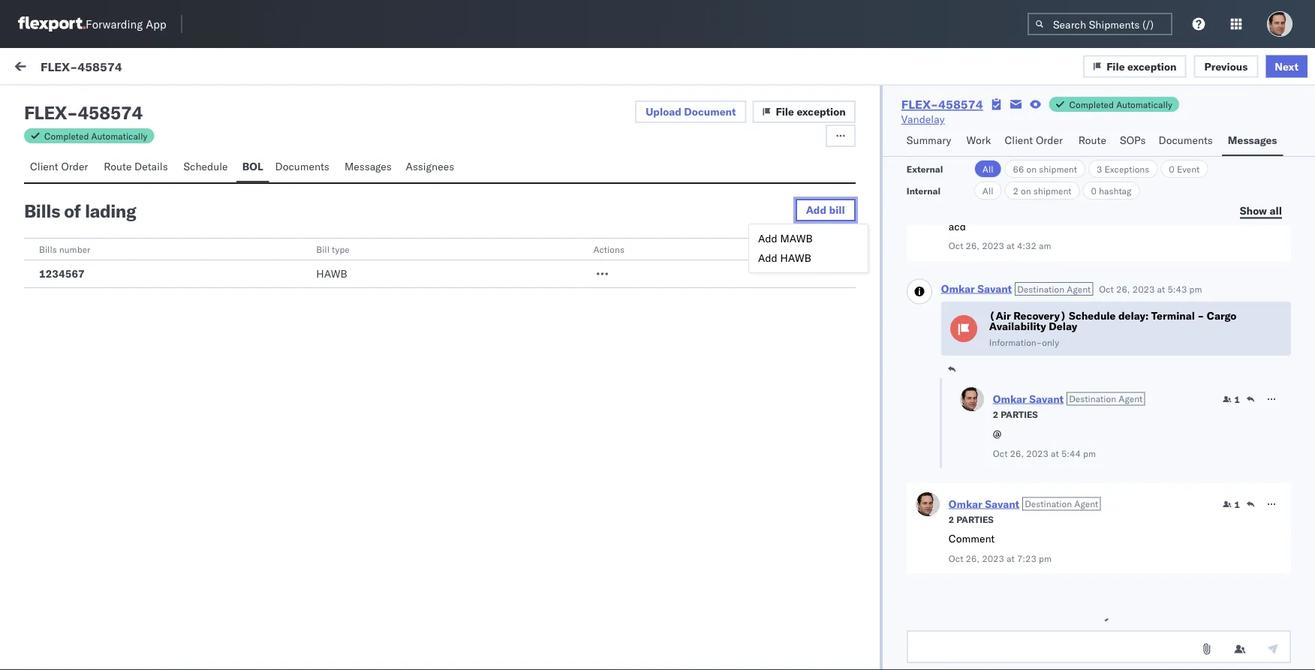 Task type: describe. For each thing, give the bounding box(es) containing it.
report
[[177, 256, 206, 269]]

1 horizontal spatial exception
[[1128, 59, 1177, 73]]

oct 26, 2023, 7:00 pm edt
[[444, 242, 579, 255]]

flex- down 2 on shipment
[[1016, 242, 1047, 255]]

next
[[1275, 59, 1299, 73]]

terminal
[[1151, 309, 1195, 322]]

bills for bills of lading
[[24, 200, 60, 222]]

omkar savant for filing
[[73, 230, 140, 243]]

0 vertical spatial omkar savant button
[[941, 282, 1012, 295]]

savant up messaging test.
[[107, 163, 140, 176]]

savant down lading
[[107, 230, 140, 243]]

of
[[64, 200, 81, 222]]

1 horizontal spatial client order button
[[999, 127, 1073, 156]]

2023 for acd
[[982, 240, 1004, 251]]

bill
[[829, 203, 845, 217]]

0 hashtag
[[1091, 185, 1132, 196]]

sops
[[1120, 134, 1146, 147]]

flex- down @ oct 26, 2023 at 5:44 pm
[[1016, 475, 1047, 488]]

availability
[[989, 320, 1046, 333]]

bill
[[316, 244, 330, 255]]

@
[[993, 427, 1002, 440]]

resize handle column header for message
[[420, 125, 438, 670]]

add mawb add hawb
[[758, 232, 813, 265]]

2023 up the delay:
[[1133, 283, 1155, 295]]

sops button
[[1114, 127, 1153, 156]]

66 on shipment
[[1013, 163, 1077, 175]]

import work button
[[105, 48, 176, 89]]

oct inside @ oct 26, 2023 at 5:44 pm
[[993, 448, 1008, 459]]

2 for @
[[993, 409, 999, 420]]

oct 26, 2023, 7:22 pm edt
[[444, 175, 579, 188]]

external (0) button
[[18, 89, 95, 118]]

0 vertical spatial file exception
[[1107, 59, 1177, 73]]

0 horizontal spatial messages
[[344, 160, 392, 173]]

2 for comment
[[949, 514, 954, 525]]

route details
[[104, 160, 168, 173]]

assignees
[[406, 160, 454, 173]]

omkar down 'acd'
[[941, 282, 975, 295]]

5:44
[[1061, 448, 1081, 459]]

2 parties button for @
[[993, 407, 1038, 420]]

flex- right "my"
[[41, 59, 77, 74]]

upload
[[646, 105, 682, 118]]

improve
[[221, 256, 258, 269]]

oct up (air recovery) schedule delay: terminal - cargo availability delay information-only
[[1099, 283, 1114, 295]]

omkar savant button for @
[[993, 392, 1064, 405]]

savant up comment oct 26, 2023 at 7:23 pm
[[985, 497, 1020, 510]]

0 vertical spatial omkar savant destination agent
[[941, 282, 1091, 295]]

cargo
[[1207, 309, 1237, 322]]

summary button
[[901, 127, 961, 156]]

1 horizontal spatial documents button
[[1153, 127, 1222, 156]]

26, up the delay:
[[1116, 283, 1130, 295]]

next button
[[1266, 55, 1308, 78]]

only
[[1042, 337, 1059, 348]]

1 button for comment
[[1223, 498, 1240, 510]]

import work
[[111, 62, 170, 75]]

external (0)
[[24, 95, 86, 108]]

event
[[1177, 163, 1200, 175]]

66
[[1013, 163, 1024, 175]]

1 vertical spatial completed automatically
[[44, 130, 147, 142]]

resize handle column header for related work item/shipment
[[1277, 125, 1295, 670]]

0 for 0 event
[[1169, 163, 1175, 175]]

exceptions
[[1105, 163, 1150, 175]]

omkar savant for messaging test.
[[73, 163, 140, 176]]

oct inside acd oct 26, 2023 at 4:32 am
[[949, 240, 963, 251]]

2023, for 7:22
[[483, 175, 513, 188]]

26, inside acd oct 26, 2023 at 4:32 am
[[966, 240, 980, 251]]

omkar savant destination agent for @
[[993, 392, 1143, 405]]

1 vertical spatial exception
[[797, 105, 846, 118]]

shipment for 2 on shipment
[[1034, 185, 1072, 196]]

app
[[146, 17, 166, 31]]

458574 down forwarding app link
[[77, 59, 122, 74]]

26, inside comment oct 26, 2023 at 7:23 pm
[[966, 553, 980, 564]]

at for @
[[1051, 448, 1059, 459]]

0 event
[[1169, 163, 1200, 175]]

at for comment
[[1007, 553, 1015, 564]]

commendation
[[103, 256, 174, 269]]

resize handle column header for category
[[991, 125, 1009, 670]]

pm for 7:22
[[541, 175, 557, 188]]

(0) for external (0)
[[66, 95, 86, 108]]

flex-458574 link
[[901, 97, 983, 112]]

458574 left 3 at right
[[1047, 175, 1087, 188]]

vandelay
[[901, 113, 945, 126]]

flex- up vandelay
[[901, 97, 938, 112]]

1 horizontal spatial completed automatically
[[1069, 99, 1173, 110]]

related work item/shipment
[[1017, 130, 1134, 142]]

flex- down related in the top right of the page
[[1016, 175, 1047, 188]]

0 vertical spatial flex-458574
[[41, 59, 122, 74]]

1 vertical spatial automatically
[[91, 130, 147, 142]]

1234567
[[39, 267, 85, 280]]

omkar savant button for comment
[[949, 497, 1020, 510]]

work button
[[961, 127, 999, 156]]

savant up (air
[[978, 282, 1012, 295]]

item/shipment
[[1072, 130, 1134, 142]]

3 exceptions
[[1097, 163, 1150, 175]]

1 horizontal spatial automatically
[[1116, 99, 1173, 110]]

0 horizontal spatial client
[[30, 160, 58, 173]]

1 horizontal spatial messages
[[1228, 134, 1277, 147]]

1 button for @
[[1223, 393, 1240, 405]]

schedule button
[[178, 153, 236, 182]]

458574 up vandelay
[[938, 97, 983, 112]]

savant up @ oct 26, 2023 at 5:44 pm
[[1029, 392, 1064, 405]]

a
[[95, 256, 100, 269]]

all
[[1270, 204, 1282, 217]]

flex- down 7:23
[[1016, 572, 1047, 586]]

hawb inside add mawb add hawb
[[780, 251, 811, 265]]

add bill
[[806, 203, 845, 217]]

acd oct 26, 2023 at 4:32 am
[[949, 220, 1051, 251]]

route button
[[1073, 127, 1114, 156]]

all for 2
[[983, 185, 994, 196]]

flex- 2271801
[[1016, 385, 1093, 398]]

on for 66
[[1027, 163, 1037, 175]]

my work
[[15, 58, 82, 78]]

parties for @
[[1001, 409, 1038, 420]]

pm for 7:00
[[541, 242, 557, 255]]

lading
[[85, 200, 136, 222]]

all for 66
[[983, 163, 994, 175]]

external for external
[[907, 163, 943, 175]]

flexport. image
[[18, 17, 86, 32]]

pm for comment
[[1039, 553, 1052, 564]]

morale!
[[284, 256, 320, 269]]

shipment for 66 on shipment
[[1039, 163, 1077, 175]]

information-
[[989, 337, 1042, 348]]

0 vertical spatial file
[[1107, 59, 1125, 73]]

at left 5:43 at the top right of the page
[[1157, 283, 1165, 295]]

omkar savant destination agent for comment
[[949, 497, 1099, 510]]

omkar up messaging
[[73, 163, 104, 176]]

bills number
[[39, 244, 90, 255]]

0 horizontal spatial documents button
[[269, 153, 338, 182]]

parties for comment
[[957, 514, 994, 525]]

- down category
[[730, 175, 737, 188]]

filing
[[68, 256, 92, 269]]

7:23
[[1017, 553, 1037, 564]]

type
[[332, 244, 350, 255]]

0 horizontal spatial client order
[[30, 160, 88, 173]]

0 vertical spatial completed
[[1069, 99, 1114, 110]]

work for related
[[1050, 130, 1070, 142]]

@ oct 26, 2023 at 5:44 pm
[[993, 427, 1096, 459]]

- up message
[[67, 101, 78, 124]]

1 vertical spatial flex-458574
[[901, 97, 983, 112]]

omkar up comment
[[949, 497, 983, 510]]

messaging
[[78, 188, 129, 202]]

work inside button
[[967, 134, 991, 147]]

to
[[208, 256, 218, 269]]

1 horizontal spatial messages button
[[1222, 127, 1283, 156]]

0 vertical spatial destination
[[1017, 283, 1065, 295]]

hashtag
[[1099, 185, 1132, 196]]

at for acd
[[1007, 240, 1015, 251]]

1 horizontal spatial client order
[[1005, 134, 1063, 147]]

0 horizontal spatial completed
[[44, 130, 89, 142]]

oct inside comment oct 26, 2023 at 7:23 pm
[[949, 553, 963, 564]]

work for my
[[43, 58, 82, 78]]

internal for internal
[[907, 185, 941, 196]]

7:22
[[515, 175, 538, 188]]

am inside acd oct 26, 2023 at 4:32 am
[[1039, 240, 1051, 251]]

add for add mawb add hawb
[[758, 232, 778, 245]]

your
[[261, 256, 282, 269]]



Task type: locate. For each thing, give the bounding box(es) containing it.
omkar
[[73, 163, 104, 176], [73, 230, 104, 243], [941, 282, 975, 295], [993, 392, 1027, 405], [949, 497, 983, 510]]

0 vertical spatial bills
[[24, 200, 60, 222]]

1 vertical spatial internal
[[907, 185, 941, 196]]

1 horizontal spatial client
[[1005, 134, 1033, 147]]

flex-
[[41, 59, 77, 74], [901, 97, 938, 112], [1016, 175, 1047, 188], [1016, 242, 1047, 255], [1016, 310, 1047, 323], [1016, 385, 1047, 398], [1016, 475, 1047, 488], [1016, 572, 1047, 586]]

0 vertical spatial 2 parties
[[993, 409, 1038, 420]]

1 (0) from the left
[[66, 95, 86, 108]]

internal inside button
[[101, 95, 137, 108]]

2023 inside comment oct 26, 2023 at 7:23 pm
[[982, 553, 1004, 564]]

0 vertical spatial completed automatically
[[1069, 99, 1173, 110]]

assignees button
[[400, 153, 463, 182]]

pm
[[1190, 283, 1202, 295], [1083, 448, 1096, 459], [1039, 553, 1052, 564]]

1 horizontal spatial (0)
[[140, 95, 160, 108]]

agent right 2271801
[[1119, 393, 1143, 404]]

(air
[[989, 309, 1011, 322]]

documents button right bol
[[269, 153, 338, 182]]

client down message
[[30, 160, 58, 173]]

1 horizontal spatial parties
[[1001, 409, 1038, 420]]

destination for @
[[1069, 393, 1116, 404]]

0 vertical spatial 0
[[1169, 163, 1175, 175]]

add inside add bill button
[[806, 203, 827, 217]]

1 for comment
[[1235, 499, 1240, 510]]

messaging test.
[[78, 188, 153, 202]]

2 (0) from the left
[[140, 95, 160, 108]]

on right 66
[[1027, 163, 1037, 175]]

1 omkar savant from the top
[[73, 163, 140, 176]]

2 1 button from the top
[[1223, 498, 1240, 510]]

2023 left 4:32
[[982, 240, 1004, 251]]

work right related in the top right of the page
[[1050, 130, 1070, 142]]

0 left hashtag
[[1091, 185, 1097, 196]]

1 1 from the top
[[1235, 394, 1240, 405]]

internal (0) button
[[95, 89, 168, 118]]

0 vertical spatial flex- 458574
[[1016, 175, 1087, 188]]

i
[[45, 256, 48, 269]]

pm inside comment oct 26, 2023 at 7:23 pm
[[1039, 553, 1052, 564]]

1 horizontal spatial am
[[1039, 240, 1051, 251]]

458574 down 5:44
[[1047, 475, 1087, 488]]

0 vertical spatial 2
[[1013, 185, 1019, 196]]

1 resize handle column header from the left
[[420, 125, 438, 670]]

0
[[1169, 163, 1175, 175], [1091, 185, 1097, 196]]

0 vertical spatial work
[[43, 58, 82, 78]]

order down message
[[61, 160, 88, 173]]

- left add mawb add hawb
[[730, 242, 737, 255]]

forwarding
[[86, 17, 143, 31]]

external
[[24, 95, 63, 108], [907, 163, 943, 175]]

internal
[[101, 95, 137, 108], [907, 185, 941, 196]]

oct 26, 2023 at 5:43 pm
[[1099, 283, 1202, 295]]

automatically up sops
[[1116, 99, 1173, 110]]

bill type
[[316, 244, 350, 255]]

vandelay link
[[901, 112, 945, 127]]

documents button
[[1153, 127, 1222, 156], [269, 153, 338, 182]]

import
[[111, 62, 143, 75]]

1 vertical spatial work
[[967, 134, 991, 147]]

edt for oct 26, 2023, 7:00 pm edt
[[559, 242, 579, 255]]

messages left assignees
[[344, 160, 392, 173]]

internal down import
[[101, 95, 137, 108]]

0 horizontal spatial hawb
[[316, 267, 347, 280]]

work
[[43, 58, 82, 78], [1050, 130, 1070, 142]]

flex - 458574
[[24, 101, 143, 124]]

0 horizontal spatial (0)
[[66, 95, 86, 108]]

previous button
[[1194, 55, 1258, 78]]

resize handle column header
[[420, 125, 438, 670], [705, 125, 723, 670], [991, 125, 1009, 670], [1277, 125, 1295, 670]]

omkar savant button up @
[[993, 392, 1064, 405]]

schedule inside button
[[184, 160, 228, 173]]

2 parties up comment
[[949, 514, 994, 525]]

1 edt from the top
[[559, 175, 579, 188]]

1 vertical spatial hawb
[[316, 267, 347, 280]]

documents for rightmost documents button
[[1159, 134, 1213, 147]]

2 down 66
[[1013, 185, 1019, 196]]

2 omkar savant from the top
[[73, 230, 140, 243]]

2 parties button up comment
[[949, 512, 994, 525]]

2 vertical spatial pm
[[1039, 553, 1052, 564]]

0 horizontal spatial flex-458574
[[41, 59, 122, 74]]

1 all from the top
[[983, 163, 994, 175]]

at inside comment oct 26, 2023 at 7:23 pm
[[1007, 553, 1015, 564]]

0 vertical spatial parties
[[1001, 409, 1038, 420]]

client order up 66 on shipment
[[1005, 134, 1063, 147]]

2023 inside acd oct 26, 2023 at 4:32 am
[[982, 240, 1004, 251]]

0 vertical spatial route
[[1079, 134, 1107, 147]]

1 pm from the top
[[541, 175, 557, 188]]

omkar savant up messaging
[[73, 163, 140, 176]]

show all button
[[1231, 200, 1291, 222]]

1 horizontal spatial order
[[1036, 134, 1063, 147]]

omkar savant destination agent up (air
[[941, 282, 1091, 295]]

0 horizontal spatial schedule
[[184, 160, 228, 173]]

oct down comment
[[949, 553, 963, 564]]

at inside acd oct 26, 2023 at 4:32 am
[[1007, 240, 1015, 251]]

1 horizontal spatial external
[[907, 163, 943, 175]]

2 horizontal spatial 2
[[1013, 185, 1019, 196]]

messages
[[1228, 134, 1277, 147], [344, 160, 392, 173]]

delay
[[1049, 320, 1077, 333]]

shipment
[[1039, 163, 1077, 175], [1034, 185, 1072, 196]]

1366815
[[1047, 310, 1093, 323]]

i am filing a commendation report to improve your morale!
[[45, 256, 320, 269]]

1 vertical spatial edt
[[559, 242, 579, 255]]

client order
[[1005, 134, 1063, 147], [30, 160, 88, 173]]

26, left the 7:00 on the top of page
[[464, 242, 481, 255]]

- left cargo
[[1198, 309, 1204, 322]]

am right i
[[51, 256, 65, 269]]

oct down assignees
[[444, 175, 462, 188]]

edt for oct 26, 2023, 7:22 pm edt
[[559, 175, 579, 188]]

(air recovery) schedule delay: terminal - cargo availability delay information-only
[[989, 309, 1237, 348]]

0 for 0 hashtag
[[1091, 185, 1097, 196]]

upload document button
[[635, 101, 747, 123]]

0 vertical spatial 2023,
[[483, 175, 513, 188]]

all down work button
[[983, 163, 994, 175]]

0 horizontal spatial internal
[[101, 95, 137, 108]]

oct
[[444, 175, 462, 188], [949, 240, 963, 251], [444, 242, 462, 255], [1099, 283, 1114, 295], [993, 448, 1008, 459], [949, 553, 963, 564]]

oct left the 7:00 on the top of page
[[444, 242, 462, 255]]

bills left of
[[24, 200, 60, 222]]

0 vertical spatial external
[[24, 95, 63, 108]]

1 horizontal spatial file exception
[[1107, 59, 1177, 73]]

route
[[1079, 134, 1107, 147], [104, 160, 132, 173]]

0 vertical spatial all button
[[974, 160, 1002, 178]]

3 flex- 458574 from the top
[[1016, 572, 1087, 586]]

client
[[1005, 134, 1033, 147], [30, 160, 58, 173]]

parties up @
[[1001, 409, 1038, 420]]

0 horizontal spatial documents
[[275, 160, 329, 173]]

2 up comment
[[949, 514, 954, 525]]

0 vertical spatial hawb
[[780, 251, 811, 265]]

omkar savant button
[[941, 282, 1012, 295], [993, 392, 1064, 405], [949, 497, 1020, 510]]

458574 down import
[[78, 101, 143, 124]]

0 horizontal spatial 0
[[1091, 185, 1097, 196]]

458574 down comment oct 26, 2023 at 7:23 pm
[[1047, 572, 1087, 586]]

documents for the left documents button
[[275, 160, 329, 173]]

1 vertical spatial parties
[[957, 514, 994, 525]]

2 all button from the top
[[974, 182, 1002, 200]]

0 vertical spatial order
[[1036, 134, 1063, 147]]

pm
[[541, 175, 557, 188], [541, 242, 557, 255]]

completed
[[1069, 99, 1114, 110], [44, 130, 89, 142]]

add
[[806, 203, 827, 217], [758, 232, 778, 245], [758, 251, 778, 265]]

flex- 458574 down 5:44
[[1016, 475, 1087, 488]]

bills for bills number
[[39, 244, 57, 255]]

2 pm from the top
[[541, 242, 557, 255]]

0 vertical spatial internal
[[101, 95, 137, 108]]

2 parties for comment
[[949, 514, 994, 525]]

forwarding app link
[[18, 17, 166, 32]]

26, right assignees button
[[464, 175, 481, 188]]

comment oct 26, 2023 at 7:23 pm
[[949, 532, 1052, 564]]

internal (0)
[[101, 95, 160, 108]]

0 vertical spatial pm
[[1190, 283, 1202, 295]]

2 parties button for comment
[[949, 512, 994, 525]]

2023 for @
[[1026, 448, 1049, 459]]

work right import
[[146, 62, 170, 75]]

1 flex- 458574 from the top
[[1016, 175, 1087, 188]]

1 vertical spatial external
[[907, 163, 943, 175]]

acd
[[949, 220, 966, 233]]

order up 66 on shipment
[[1036, 134, 1063, 147]]

3 resize handle column header from the left
[[991, 125, 1009, 670]]

internal for internal (0)
[[101, 95, 137, 108]]

0 horizontal spatial 2
[[949, 514, 954, 525]]

2 parties button
[[993, 407, 1038, 420], [949, 512, 994, 525]]

delay:
[[1118, 309, 1149, 322]]

show
[[1240, 204, 1267, 217]]

comment
[[949, 532, 995, 545]]

completed automatically up item/shipment
[[1069, 99, 1173, 110]]

on down 66
[[1021, 185, 1031, 196]]

documents up 0 event
[[1159, 134, 1213, 147]]

0 vertical spatial client order
[[1005, 134, 1063, 147]]

route details button
[[98, 153, 178, 182]]

show all
[[1240, 204, 1282, 217]]

2 flex- 458574 from the top
[[1016, 475, 1087, 488]]

flex- 458574 down 7:23
[[1016, 572, 1087, 586]]

0 vertical spatial am
[[1039, 240, 1051, 251]]

2 vertical spatial 2
[[949, 514, 954, 525]]

1 vertical spatial order
[[61, 160, 88, 173]]

1 horizontal spatial internal
[[907, 185, 941, 196]]

1 vertical spatial pm
[[541, 242, 557, 255]]

agent up 1366815
[[1067, 283, 1091, 295]]

4:32
[[1017, 240, 1037, 251]]

work
[[146, 62, 170, 75], [967, 134, 991, 147]]

0 horizontal spatial file
[[776, 105, 794, 118]]

2023, for 7:00
[[483, 242, 513, 255]]

1 vertical spatial bills
[[39, 244, 57, 255]]

document
[[684, 105, 736, 118]]

2023 inside @ oct 26, 2023 at 5:44 pm
[[1026, 448, 1049, 459]]

1 horizontal spatial 0
[[1169, 163, 1175, 175]]

26, down 'acd'
[[966, 240, 980, 251]]

related
[[1017, 130, 1048, 142]]

all button for 2
[[974, 182, 1002, 200]]

2 vertical spatial agent
[[1074, 498, 1099, 510]]

at left 5:44
[[1051, 448, 1059, 459]]

pm for @
[[1083, 448, 1096, 459]]

pm right the 7:00 on the top of page
[[541, 242, 557, 255]]

Search Shipments (/) text field
[[1028, 13, 1173, 35]]

1 vertical spatial 2 parties
[[949, 514, 994, 525]]

flex- up information-
[[1016, 310, 1047, 323]]

all button up acd oct 26, 2023 at 4:32 am
[[974, 182, 1002, 200]]

messages up show
[[1228, 134, 1277, 147]]

hawb down the bill type
[[316, 267, 347, 280]]

messages button up show
[[1222, 127, 1283, 156]]

26, down comment
[[966, 553, 980, 564]]

1 horizontal spatial flex-458574
[[901, 97, 983, 112]]

test.
[[131, 188, 153, 202]]

1 vertical spatial am
[[51, 256, 65, 269]]

external for external (0)
[[24, 95, 63, 108]]

1 horizontal spatial work
[[1050, 130, 1070, 142]]

1 all button from the top
[[974, 160, 1002, 178]]

2 parties up @
[[993, 409, 1038, 420]]

number
[[59, 244, 90, 255]]

schedule
[[184, 160, 228, 173], [1069, 309, 1116, 322]]

flex-458574
[[41, 59, 122, 74], [901, 97, 983, 112]]

(0) up message
[[66, 95, 86, 108]]

0 vertical spatial shipment
[[1039, 163, 1077, 175]]

0 horizontal spatial pm
[[1039, 553, 1052, 564]]

0 horizontal spatial file exception
[[776, 105, 846, 118]]

1 vertical spatial documents
[[275, 160, 329, 173]]

all button down work button
[[974, 160, 1002, 178]]

schedule inside (air recovery) schedule delay: terminal - cargo availability delay information-only
[[1069, 309, 1116, 322]]

actions
[[593, 244, 625, 255]]

flex-458574 up vandelay
[[901, 97, 983, 112]]

agent for comment
[[1074, 498, 1099, 510]]

agent for @
[[1119, 393, 1143, 404]]

pm right 5:43 at the top right of the page
[[1190, 283, 1202, 295]]

parties
[[1001, 409, 1038, 420], [957, 514, 994, 525]]

flex- 1366815
[[1016, 310, 1093, 323]]

1 2023, from the top
[[483, 175, 513, 188]]

0 vertical spatial schedule
[[184, 160, 228, 173]]

0 horizontal spatial messages button
[[338, 153, 400, 182]]

route up 3 at right
[[1079, 134, 1107, 147]]

shipment up 2 on shipment
[[1039, 163, 1077, 175]]

am
[[1039, 240, 1051, 251], [51, 256, 65, 269]]

2 1 from the top
[[1235, 499, 1240, 510]]

client order button down message
[[24, 153, 98, 182]]

2 parties button up @
[[993, 407, 1038, 420]]

bills of lading
[[24, 200, 136, 222]]

1 vertical spatial file
[[776, 105, 794, 118]]

file right document at the top
[[776, 105, 794, 118]]

completed up item/shipment
[[1069, 99, 1114, 110]]

1 vertical spatial destination
[[1069, 393, 1116, 404]]

2023, left 7:22
[[483, 175, 513, 188]]

on for 2
[[1021, 185, 1031, 196]]

edt right 7:22
[[559, 175, 579, 188]]

documents right bol
[[275, 160, 329, 173]]

5:43
[[1168, 283, 1187, 295]]

2 parties for @
[[993, 409, 1038, 420]]

external inside button
[[24, 95, 63, 108]]

26, inside @ oct 26, 2023 at 5:44 pm
[[1010, 448, 1024, 459]]

destination for comment
[[1025, 498, 1072, 510]]

0 left event
[[1169, 163, 1175, 175]]

2 parties
[[993, 409, 1038, 420], [949, 514, 994, 525]]

2023 down comment
[[982, 553, 1004, 564]]

destination up recovery)
[[1017, 283, 1065, 295]]

2023 for comment
[[982, 553, 1004, 564]]

2 all from the top
[[983, 185, 994, 196]]

2271801
[[1047, 385, 1093, 398]]

0 vertical spatial add
[[806, 203, 827, 217]]

all button for 66
[[974, 160, 1002, 178]]

1 vertical spatial 0
[[1091, 185, 1097, 196]]

omkar savant destination agent
[[941, 282, 1091, 295], [993, 392, 1143, 405], [949, 497, 1099, 510]]

7:00
[[515, 242, 538, 255]]

(0) for internal (0)
[[140, 95, 160, 108]]

1 vertical spatial schedule
[[1069, 309, 1116, 322]]

edt left actions
[[559, 242, 579, 255]]

documents button up event
[[1153, 127, 1222, 156]]

4 resize handle column header from the left
[[1277, 125, 1295, 670]]

0 vertical spatial on
[[1027, 163, 1037, 175]]

internal down summary button
[[907, 185, 941, 196]]

0 vertical spatial documents
[[1159, 134, 1213, 147]]

1 for @
[[1235, 394, 1240, 405]]

2 vertical spatial omkar savant destination agent
[[949, 497, 1099, 510]]

2 on shipment
[[1013, 185, 1072, 196]]

0 vertical spatial exception
[[1128, 59, 1177, 73]]

client order down message
[[30, 160, 88, 173]]

file
[[1107, 59, 1125, 73], [776, 105, 794, 118]]

1 vertical spatial all
[[983, 185, 994, 196]]

schedule left the delay:
[[1069, 309, 1116, 322]]

destination down 5:44
[[1025, 498, 1072, 510]]

flex- 458574 down related in the top right of the page
[[1016, 175, 1087, 188]]

bol
[[242, 160, 263, 173]]

route for route details
[[104, 160, 132, 173]]

None text field
[[907, 631, 1291, 664]]

2 vertical spatial add
[[758, 251, 778, 265]]

1 button
[[1223, 393, 1240, 405], [1223, 498, 1240, 510]]

1 horizontal spatial documents
[[1159, 134, 1213, 147]]

1 vertical spatial 2
[[993, 409, 999, 420]]

previous
[[1205, 59, 1248, 73]]

omkar up number
[[73, 230, 104, 243]]

2023, left the 7:00 on the top of page
[[483, 242, 513, 255]]

0 horizontal spatial client order button
[[24, 153, 98, 182]]

flex- down information-
[[1016, 385, 1047, 398]]

pm right 7:22
[[541, 175, 557, 188]]

client order button up 66 on shipment
[[999, 127, 1073, 156]]

0 vertical spatial edt
[[559, 175, 579, 188]]

1 vertical spatial file exception
[[776, 105, 846, 118]]

2 resize handle column header from the left
[[705, 125, 723, 670]]

automatically
[[1116, 99, 1173, 110], [91, 130, 147, 142]]

26,
[[464, 175, 481, 188], [966, 240, 980, 251], [464, 242, 481, 255], [1116, 283, 1130, 295], [1010, 448, 1024, 459], [966, 553, 980, 564]]

oct down 'acd'
[[949, 240, 963, 251]]

add bill button
[[796, 199, 856, 221]]

1 vertical spatial on
[[1021, 185, 1031, 196]]

0 horizontal spatial exception
[[797, 105, 846, 118]]

omkar savant button up comment
[[949, 497, 1020, 510]]

0 horizontal spatial parties
[[957, 514, 994, 525]]

flex-458574 down forwarding app link
[[41, 59, 122, 74]]

at inside @ oct 26, 2023 at 5:44 pm
[[1051, 448, 1059, 459]]

omkar up @
[[993, 392, 1027, 405]]

agent down 5:44
[[1074, 498, 1099, 510]]

(0) down import work button
[[140, 95, 160, 108]]

route for route
[[1079, 134, 1107, 147]]

bol button
[[236, 153, 269, 182]]

- inside (air recovery) schedule delay: terminal - cargo availability delay information-only
[[1198, 309, 1204, 322]]

destination up 5:44
[[1069, 393, 1116, 404]]

2 edt from the top
[[559, 242, 579, 255]]

-
[[67, 101, 78, 124], [730, 175, 737, 188], [730, 242, 737, 255], [1198, 309, 1204, 322]]

1 vertical spatial flex- 458574
[[1016, 475, 1087, 488]]

summary
[[907, 134, 951, 147]]

add for add bill
[[806, 203, 827, 217]]

details
[[134, 160, 168, 173]]

1 vertical spatial pm
[[1083, 448, 1096, 459]]

0 horizontal spatial external
[[24, 95, 63, 108]]

1 1 button from the top
[[1223, 393, 1240, 405]]

my
[[15, 58, 39, 78]]

0 horizontal spatial am
[[51, 256, 65, 269]]

parties up comment
[[957, 514, 994, 525]]

2 2023, from the top
[[483, 242, 513, 255]]

completed automatically
[[1069, 99, 1173, 110], [44, 130, 147, 142]]

category
[[731, 130, 768, 142]]

work inside button
[[146, 62, 170, 75]]

1 vertical spatial work
[[1050, 130, 1070, 142]]

pm inside @ oct 26, 2023 at 5:44 pm
[[1083, 448, 1096, 459]]

1 vertical spatial omkar savant
[[73, 230, 140, 243]]

2 vertical spatial destination
[[1025, 498, 1072, 510]]

26, left 5:44
[[1010, 448, 1024, 459]]

completed automatically down flex - 458574
[[44, 130, 147, 142]]

1 vertical spatial omkar savant button
[[993, 392, 1064, 405]]

0 vertical spatial agent
[[1067, 283, 1091, 295]]

1 horizontal spatial completed
[[1069, 99, 1114, 110]]



Task type: vqa. For each thing, say whether or not it's contained in the screenshot.
AUTOMATICALLY
yes



